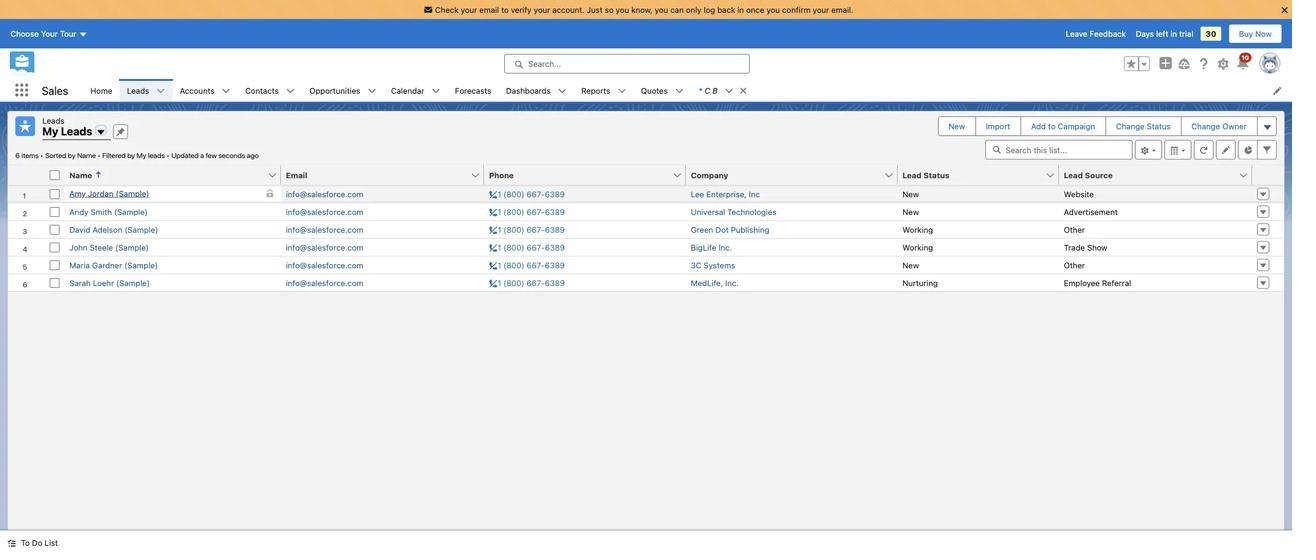 Task type: vqa. For each thing, say whether or not it's contained in the screenshot.
"My" to the bottom
yes



Task type: describe. For each thing, give the bounding box(es) containing it.
david adelson (sample)
[[69, 225, 158, 234]]

enterprise,
[[706, 190, 747, 199]]

import
[[986, 122, 1010, 131]]

buy now
[[1239, 29, 1272, 38]]

cell inside "my leads" grid
[[45, 165, 64, 186]]

(sample) for david adelson (sample)
[[125, 225, 158, 234]]

text default image for dashboards
[[558, 87, 567, 95]]

email element
[[281, 165, 491, 186]]

1 info@salesforce.com link from the top
[[286, 190, 363, 199]]

lead source element
[[1059, 165, 1260, 186]]

nurturing
[[903, 279, 938, 288]]

lee enterprise, inc
[[691, 190, 760, 199]]

leads down sales
[[42, 116, 64, 125]]

leave feedback link
[[1066, 29, 1126, 38]]

new for click to dial disabled image related to universal
[[903, 207, 919, 217]]

name inside button
[[69, 171, 92, 180]]

lead status element
[[898, 165, 1066, 186]]

left
[[1156, 29, 1168, 38]]

6 items • sorted by name • filtered by my leads • updated a few seconds ago
[[15, 151, 259, 160]]

(sample) for maria gardner (sample)
[[124, 261, 158, 270]]

new inside button
[[949, 122, 965, 131]]

lee
[[691, 190, 704, 199]]

calendar list item
[[384, 79, 448, 102]]

days left in trial
[[1136, 29, 1193, 38]]

sarah
[[69, 279, 91, 288]]

text default image for leads
[[157, 87, 165, 95]]

quotes list item
[[634, 79, 691, 102]]

so
[[605, 5, 614, 14]]

universal technologies link
[[691, 207, 777, 217]]

home link
[[83, 79, 120, 102]]

text default image for reports
[[618, 87, 626, 95]]

accounts list item
[[172, 79, 238, 102]]

info@salesforce.com for sarah loehr (sample)
[[286, 279, 363, 288]]

3 your from the left
[[813, 5, 829, 14]]

accounts
[[180, 86, 215, 95]]

choose your tour
[[10, 29, 76, 38]]

amy jordan (sample)
[[69, 189, 149, 198]]

(sample) for sarah loehr (sample)
[[116, 279, 150, 288]]

items
[[22, 151, 39, 160]]

company
[[691, 171, 728, 180]]

reports
[[581, 86, 610, 95]]

dashboards link
[[499, 79, 558, 102]]

biglife
[[691, 243, 716, 252]]

medlife, inc.
[[691, 279, 739, 288]]

dashboards
[[506, 86, 551, 95]]

maria
[[69, 261, 90, 270]]

click to dial disabled image for biglife
[[489, 243, 565, 252]]

add to campaign
[[1031, 122, 1095, 131]]

advertisement
[[1064, 207, 1118, 217]]

0 vertical spatial to
[[501, 5, 509, 14]]

tour
[[60, 29, 76, 38]]

know,
[[631, 5, 653, 14]]

3c
[[691, 261, 701, 270]]

feedback
[[1090, 29, 1126, 38]]

calendar
[[391, 86, 424, 95]]

website
[[1064, 190, 1094, 199]]

click to dial disabled image for universal
[[489, 207, 565, 217]]

new for click to dial disabled image for 3c
[[903, 261, 919, 270]]

other for working
[[1064, 225, 1085, 234]]

updated
[[171, 151, 199, 160]]

working for trade show
[[903, 243, 933, 252]]

b
[[712, 86, 718, 95]]

info@salesforce.com link for john steele (sample)
[[286, 243, 363, 252]]

phone element
[[484, 165, 693, 186]]

referral
[[1102, 279, 1131, 288]]

info@salesforce.com link for maria gardner (sample)
[[286, 261, 363, 270]]

universal
[[691, 207, 725, 217]]

add to campaign button
[[1021, 117, 1105, 136]]

amy
[[69, 189, 86, 198]]

2 • from the left
[[97, 151, 101, 160]]

leads
[[148, 151, 165, 160]]

medlife, inc. link
[[691, 279, 739, 288]]

accounts link
[[172, 79, 222, 102]]

david
[[69, 225, 90, 234]]

andy
[[69, 207, 88, 217]]

name button
[[64, 165, 268, 185]]

sorted
[[45, 151, 66, 160]]

dot
[[715, 225, 729, 234]]

working for other
[[903, 225, 933, 234]]

buy
[[1239, 29, 1253, 38]]

medlife,
[[691, 279, 723, 288]]

universal technologies
[[691, 207, 777, 217]]

change for change owner
[[1192, 122, 1220, 131]]

leads list item
[[120, 79, 172, 102]]

choose
[[10, 29, 39, 38]]

check
[[435, 5, 459, 14]]

trade show
[[1064, 243, 1108, 252]]

lead status
[[903, 171, 950, 180]]

c
[[705, 86, 710, 95]]

email.
[[831, 5, 853, 14]]

leads up my leads status on the top left of the page
[[61, 125, 92, 138]]

once
[[746, 5, 764, 14]]

email
[[286, 171, 307, 180]]

* c b
[[699, 86, 718, 95]]

ago
[[247, 151, 259, 160]]

(sample) for john steele (sample)
[[115, 243, 149, 252]]

action element
[[1252, 165, 1284, 186]]

company element
[[686, 165, 905, 186]]

list item containing *
[[691, 79, 753, 102]]

1 by from the left
[[68, 151, 76, 160]]

source
[[1085, 171, 1113, 180]]

10
[[1242, 54, 1249, 61]]

days
[[1136, 29, 1154, 38]]

to
[[21, 539, 30, 548]]

item number image
[[8, 165, 45, 185]]

just
[[587, 5, 603, 14]]

forecasts
[[455, 86, 491, 95]]

import button
[[976, 117, 1020, 136]]

john steele (sample) link
[[69, 243, 149, 252]]

10 button
[[1236, 53, 1252, 71]]

a
[[200, 151, 204, 160]]

info@salesforce.com for john steele (sample)
[[286, 243, 363, 252]]

search... button
[[504, 54, 750, 74]]

buy now button
[[1229, 24, 1282, 44]]

info@salesforce.com link for sarah loehr (sample)
[[286, 279, 363, 288]]

info@salesforce.com for david adelson (sample)
[[286, 225, 363, 234]]

Search My Leads list view. search field
[[985, 140, 1133, 160]]

text default image inside to do list 'button'
[[7, 540, 16, 548]]

to inside button
[[1048, 122, 1056, 131]]

30
[[1206, 29, 1216, 38]]

inc. for biglife inc.
[[719, 243, 732, 252]]

campaign
[[1058, 122, 1095, 131]]

home
[[90, 86, 112, 95]]

employee referral
[[1064, 279, 1131, 288]]

lead source
[[1064, 171, 1113, 180]]

3 • from the left
[[166, 151, 170, 160]]

text default image for opportunities
[[368, 87, 376, 95]]

to do list button
[[0, 531, 65, 556]]

list
[[45, 539, 58, 548]]

calendar link
[[384, 79, 432, 102]]



Task type: locate. For each thing, give the bounding box(es) containing it.
(sample) up andy smith (sample) at top
[[116, 189, 149, 198]]

• left filtered
[[97, 151, 101, 160]]

opportunities link
[[302, 79, 368, 102]]

info@salesforce.com for andy smith (sample)
[[286, 207, 363, 217]]

2 horizontal spatial your
[[813, 5, 829, 14]]

sales
[[42, 84, 68, 97]]

5 click to dial disabled image from the top
[[489, 261, 565, 270]]

sarah loehr (sample)
[[69, 279, 150, 288]]

2 text default image from the left
[[222, 87, 230, 95]]

1 vertical spatial other
[[1064, 261, 1085, 270]]

change up the lead source button
[[1116, 122, 1145, 131]]

in
[[737, 5, 744, 14], [1171, 29, 1177, 38]]

click to dial disabled image for 3c
[[489, 261, 565, 270]]

status inside change status 'button'
[[1147, 122, 1171, 131]]

2 your from the left
[[534, 5, 550, 14]]

you
[[616, 5, 629, 14], [655, 5, 668, 14], [767, 5, 780, 14]]

text default image left the to
[[7, 540, 16, 548]]

1 other from the top
[[1064, 225, 1085, 234]]

green dot publishing
[[691, 225, 769, 234]]

contacts list item
[[238, 79, 302, 102]]

lead for lead status
[[903, 171, 922, 180]]

opportunities list item
[[302, 79, 384, 102]]

contacts
[[245, 86, 279, 95]]

text default image inside accounts "list item"
[[222, 87, 230, 95]]

info@salesforce.com
[[286, 190, 363, 199], [286, 207, 363, 217], [286, 225, 363, 234], [286, 243, 363, 252], [286, 261, 363, 270], [286, 279, 363, 288]]

5 info@salesforce.com link from the top
[[286, 261, 363, 270]]

loehr
[[93, 279, 114, 288]]

lead for lead source
[[1064, 171, 1083, 180]]

0 horizontal spatial you
[[616, 5, 629, 14]]

3 click to dial disabled image from the top
[[489, 225, 565, 234]]

your right verify
[[534, 5, 550, 14]]

adelson
[[93, 225, 122, 234]]

1 info@salesforce.com from the top
[[286, 190, 363, 199]]

working
[[903, 225, 933, 234], [903, 243, 933, 252]]

technologies
[[727, 207, 777, 217]]

green
[[691, 225, 713, 234]]

2 change from the left
[[1192, 122, 1220, 131]]

check your email to verify your account. just so you know, you can only log back in once you confirm your email.
[[435, 5, 853, 14]]

(sample) for amy jordan (sample)
[[116, 189, 149, 198]]

quotes
[[641, 86, 668, 95]]

2 by from the left
[[127, 151, 135, 160]]

inc.
[[719, 243, 732, 252], [725, 279, 739, 288]]

text default image inside calendar list item
[[432, 87, 440, 95]]

6 click to dial disabled image from the top
[[489, 279, 565, 288]]

4 info@salesforce.com link from the top
[[286, 243, 363, 252]]

0 horizontal spatial your
[[461, 5, 477, 14]]

in right back
[[737, 5, 744, 14]]

to
[[501, 5, 509, 14], [1048, 122, 1056, 131]]

0 horizontal spatial by
[[68, 151, 76, 160]]

1 vertical spatial in
[[1171, 29, 1177, 38]]

1 you from the left
[[616, 5, 629, 14]]

status for change status
[[1147, 122, 1171, 131]]

lead inside button
[[1064, 171, 1083, 180]]

name up amy
[[69, 171, 92, 180]]

maria gardner (sample) link
[[69, 261, 158, 270]]

few
[[206, 151, 217, 160]]

david adelson (sample) link
[[69, 225, 158, 234]]

1 click to dial disabled image from the top
[[489, 190, 565, 199]]

inc. for medlife, inc.
[[725, 279, 739, 288]]

other for new
[[1064, 261, 1085, 270]]

phone
[[489, 171, 514, 180]]

info@salesforce.com link
[[286, 190, 363, 199], [286, 207, 363, 217], [286, 225, 363, 234], [286, 243, 363, 252], [286, 261, 363, 270], [286, 279, 363, 288]]

0 horizontal spatial lead
[[903, 171, 922, 180]]

0 vertical spatial inc.
[[719, 243, 732, 252]]

1 vertical spatial working
[[903, 243, 933, 252]]

my leads status
[[15, 151, 171, 160]]

1 text default image from the left
[[739, 87, 748, 95]]

employee
[[1064, 279, 1100, 288]]

• right "items"
[[40, 151, 43, 160]]

6 info@salesforce.com link from the top
[[286, 279, 363, 288]]

status down new button
[[924, 171, 950, 180]]

confirm
[[782, 5, 811, 14]]

none search field inside my leads|leads|list view element
[[985, 140, 1133, 160]]

1 horizontal spatial in
[[1171, 29, 1177, 38]]

change status button
[[1106, 117, 1181, 136]]

steele
[[90, 243, 113, 252]]

2 info@salesforce.com from the top
[[286, 207, 363, 217]]

click to dial disabled image
[[489, 190, 565, 199], [489, 207, 565, 217], [489, 225, 565, 234], [489, 243, 565, 252], [489, 261, 565, 270], [489, 279, 565, 288]]

1 vertical spatial my
[[137, 151, 146, 160]]

to right add
[[1048, 122, 1056, 131]]

1 vertical spatial name
[[69, 171, 92, 180]]

4 info@salesforce.com from the top
[[286, 243, 363, 252]]

my up sorted
[[42, 125, 58, 138]]

search...
[[528, 59, 561, 68]]

log
[[704, 5, 715, 14]]

status inside lead status button
[[924, 171, 950, 180]]

text default image inside the leads list item
[[157, 87, 165, 95]]

1 horizontal spatial lead
[[1064, 171, 1083, 180]]

now
[[1255, 29, 1272, 38]]

only
[[686, 5, 702, 14]]

1 vertical spatial inc.
[[725, 279, 739, 288]]

text default image right contacts
[[286, 87, 295, 95]]

3c systems link
[[691, 261, 735, 270]]

change owner
[[1192, 122, 1247, 131]]

text default image for quotes
[[675, 87, 684, 95]]

change inside button
[[1192, 122, 1220, 131]]

other down trade
[[1064, 261, 1085, 270]]

1 your from the left
[[461, 5, 477, 14]]

2 horizontal spatial you
[[767, 5, 780, 14]]

in right left
[[1171, 29, 1177, 38]]

(sample) for andy smith (sample)
[[114, 207, 148, 217]]

email
[[479, 5, 499, 14]]

3 info@salesforce.com from the top
[[286, 225, 363, 234]]

2 other from the top
[[1064, 261, 1085, 270]]

your
[[41, 29, 58, 38]]

my left leads
[[137, 151, 146, 160]]

5 text default image from the left
[[618, 87, 626, 95]]

text default image left the accounts link
[[157, 87, 165, 95]]

3 info@salesforce.com link from the top
[[286, 225, 363, 234]]

company button
[[686, 165, 884, 185]]

smith
[[91, 207, 112, 217]]

1 lead from the left
[[903, 171, 922, 180]]

leave
[[1066, 29, 1088, 38]]

1 horizontal spatial your
[[534, 5, 550, 14]]

text default image inside reports list item
[[618, 87, 626, 95]]

0 vertical spatial other
[[1064, 225, 1085, 234]]

item number element
[[8, 165, 45, 186]]

text default image inside dashboards "list item"
[[558, 87, 567, 95]]

text default image inside quotes list item
[[675, 87, 684, 95]]

show
[[1087, 243, 1108, 252]]

action image
[[1252, 165, 1284, 185]]

1 horizontal spatial status
[[1147, 122, 1171, 131]]

1 • from the left
[[40, 151, 43, 160]]

(sample) right adelson
[[125, 225, 158, 234]]

verify
[[511, 5, 532, 14]]

6 info@salesforce.com from the top
[[286, 279, 363, 288]]

new button
[[939, 117, 975, 136]]

info@salesforce.com for maria gardner (sample)
[[286, 261, 363, 270]]

by right sorted
[[68, 151, 76, 160]]

2 click to dial disabled image from the top
[[489, 207, 565, 217]]

(sample) right gardner on the left top
[[124, 261, 158, 270]]

• right leads
[[166, 151, 170, 160]]

text default image
[[157, 87, 165, 95], [286, 87, 295, 95], [432, 87, 440, 95], [7, 540, 16, 548]]

your left email.
[[813, 5, 829, 14]]

sarah loehr (sample) link
[[69, 279, 150, 288]]

status for lead status
[[924, 171, 950, 180]]

leads link
[[120, 79, 157, 102]]

info@salesforce.com link for andy smith (sample)
[[286, 207, 363, 217]]

change
[[1116, 122, 1145, 131], [1192, 122, 1220, 131]]

choose your tour button
[[10, 24, 88, 44]]

your
[[461, 5, 477, 14], [534, 5, 550, 14], [813, 5, 829, 14]]

list item
[[691, 79, 753, 102]]

text default image for accounts
[[222, 87, 230, 95]]

cell
[[45, 165, 64, 186]]

1 horizontal spatial •
[[97, 151, 101, 160]]

1 vertical spatial status
[[924, 171, 950, 180]]

to right email
[[501, 5, 509, 14]]

change for change status
[[1116, 122, 1145, 131]]

jordan
[[88, 189, 113, 198]]

text default image for calendar
[[432, 87, 440, 95]]

group
[[1124, 56, 1150, 71]]

4 text default image from the left
[[558, 87, 567, 95]]

click to dial disabled image for medlife,
[[489, 279, 565, 288]]

1 horizontal spatial change
[[1192, 122, 1220, 131]]

text default image inside contacts list item
[[286, 87, 295, 95]]

2 lead from the left
[[1064, 171, 1083, 180]]

change left owner
[[1192, 122, 1220, 131]]

0 vertical spatial my
[[42, 125, 58, 138]]

my leads|leads|list view element
[[7, 111, 1285, 531]]

(sample)
[[116, 189, 149, 198], [114, 207, 148, 217], [125, 225, 158, 234], [115, 243, 149, 252], [124, 261, 158, 270], [116, 279, 150, 288]]

2 horizontal spatial •
[[166, 151, 170, 160]]

trial
[[1179, 29, 1193, 38]]

1 vertical spatial to
[[1048, 122, 1056, 131]]

leads inside list item
[[127, 86, 149, 95]]

john steele (sample)
[[69, 243, 149, 252]]

4 click to dial disabled image from the top
[[489, 243, 565, 252]]

0 horizontal spatial my
[[42, 125, 58, 138]]

0 horizontal spatial status
[[924, 171, 950, 180]]

3c systems
[[691, 261, 735, 270]]

0 vertical spatial in
[[737, 5, 744, 14]]

7 text default image from the left
[[725, 87, 734, 95]]

andy smith (sample) link
[[69, 207, 148, 217]]

1 horizontal spatial my
[[137, 151, 146, 160]]

phone button
[[484, 165, 672, 185]]

my leads grid
[[8, 165, 1284, 292]]

lee enterprise, inc link
[[691, 190, 760, 199]]

inc. down dot
[[719, 243, 732, 252]]

0 vertical spatial working
[[903, 225, 933, 234]]

list
[[83, 79, 1292, 102]]

your left email
[[461, 5, 477, 14]]

leads
[[127, 86, 149, 95], [42, 116, 64, 125], [61, 125, 92, 138]]

change inside 'button'
[[1116, 122, 1145, 131]]

None search field
[[985, 140, 1133, 160]]

info@salesforce.com link for david adelson (sample)
[[286, 225, 363, 234]]

can
[[670, 5, 684, 14]]

0 horizontal spatial change
[[1116, 122, 1145, 131]]

text default image right calendar
[[432, 87, 440, 95]]

you right 'once'
[[767, 5, 780, 14]]

3 text default image from the left
[[368, 87, 376, 95]]

text default image for contacts
[[286, 87, 295, 95]]

status up lead source element
[[1147, 122, 1171, 131]]

seconds
[[218, 151, 245, 160]]

biglife inc. link
[[691, 243, 732, 252]]

text default image
[[739, 87, 748, 95], [222, 87, 230, 95], [368, 87, 376, 95], [558, 87, 567, 95], [618, 87, 626, 95], [675, 87, 684, 95], [725, 87, 734, 95]]

(sample) up david adelson (sample)
[[114, 207, 148, 217]]

leads right home
[[127, 86, 149, 95]]

lead source button
[[1059, 165, 1239, 185]]

new for sixth click to dial disabled image from the bottom
[[903, 190, 919, 199]]

opportunities
[[309, 86, 360, 95]]

john
[[69, 243, 88, 252]]

6 text default image from the left
[[675, 87, 684, 95]]

by right filtered
[[127, 151, 135, 160]]

2 you from the left
[[655, 5, 668, 14]]

my leads
[[42, 125, 92, 138]]

forecasts link
[[448, 79, 499, 102]]

to do list
[[21, 539, 58, 548]]

(sample) down maria gardner (sample) link
[[116, 279, 150, 288]]

dashboards list item
[[499, 79, 574, 102]]

1 horizontal spatial to
[[1048, 122, 1056, 131]]

account.
[[552, 5, 585, 14]]

*
[[699, 86, 702, 95]]

0 vertical spatial status
[[1147, 122, 1171, 131]]

by
[[68, 151, 76, 160], [127, 151, 135, 160]]

2 working from the top
[[903, 243, 933, 252]]

1 change from the left
[[1116, 122, 1145, 131]]

name left filtered
[[77, 151, 96, 160]]

2 info@salesforce.com link from the top
[[286, 207, 363, 217]]

reports list item
[[574, 79, 634, 102]]

name element
[[64, 165, 288, 186]]

you right so
[[616, 5, 629, 14]]

0 vertical spatial name
[[77, 151, 96, 160]]

5 info@salesforce.com from the top
[[286, 261, 363, 270]]

0 horizontal spatial •
[[40, 151, 43, 160]]

filtered
[[102, 151, 126, 160]]

0 horizontal spatial to
[[501, 5, 509, 14]]

•
[[40, 151, 43, 160], [97, 151, 101, 160], [166, 151, 170, 160]]

click to dial disabled image for green
[[489, 225, 565, 234]]

you left can
[[655, 5, 668, 14]]

6
[[15, 151, 20, 160]]

0 horizontal spatial in
[[737, 5, 744, 14]]

list containing home
[[83, 79, 1292, 102]]

1 horizontal spatial by
[[127, 151, 135, 160]]

1 horizontal spatial you
[[655, 5, 668, 14]]

status
[[1147, 122, 1171, 131], [924, 171, 950, 180]]

lead inside lead status button
[[903, 171, 922, 180]]

1 working from the top
[[903, 225, 933, 234]]

(sample) down david adelson (sample)
[[115, 243, 149, 252]]

other up trade
[[1064, 225, 1085, 234]]

inc. down systems
[[725, 279, 739, 288]]

text default image inside opportunities list item
[[368, 87, 376, 95]]

3 you from the left
[[767, 5, 780, 14]]



